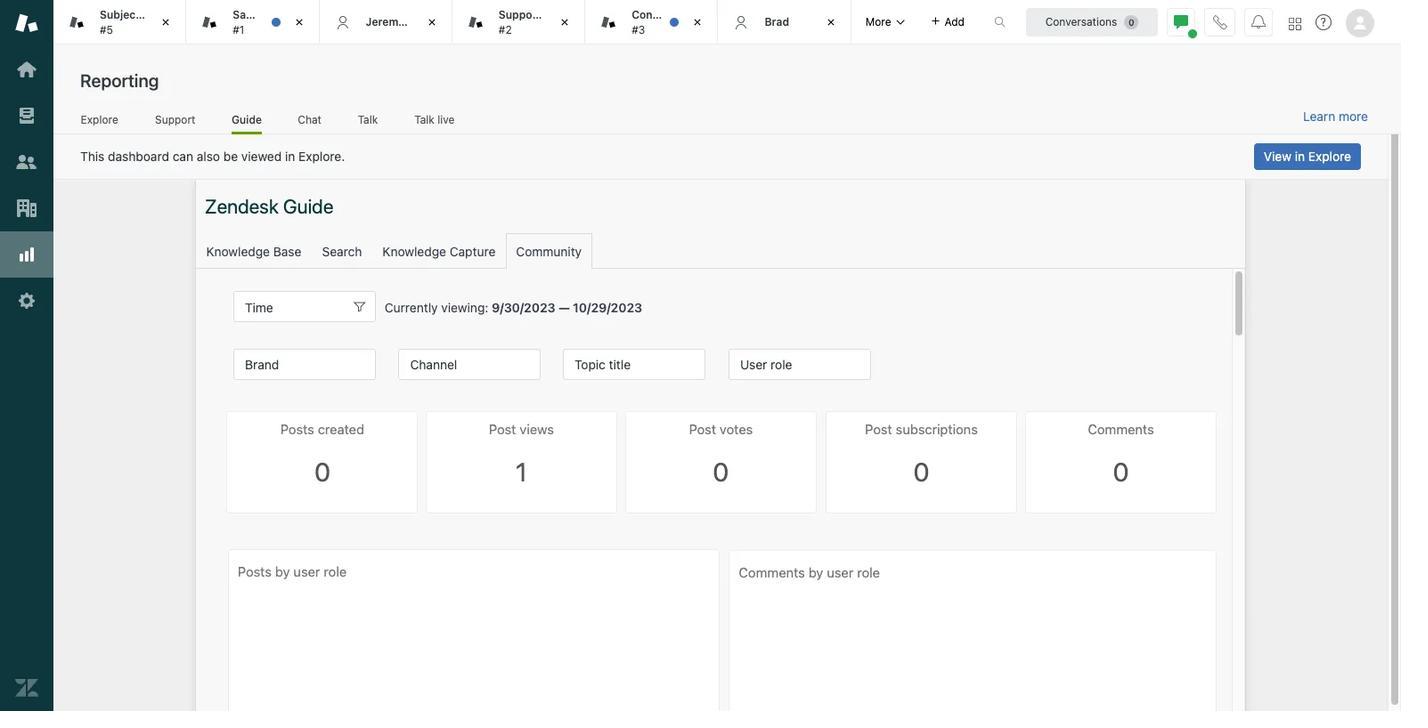 Task type: describe. For each thing, give the bounding box(es) containing it.
zendesk support image
[[15, 12, 38, 35]]

close image inside the #1 tab
[[290, 13, 308, 31]]

reporting image
[[15, 243, 38, 266]]

talk live link
[[414, 113, 455, 132]]

#2
[[499, 23, 512, 36]]

get started image
[[15, 58, 38, 81]]

close image for tab containing subject line
[[157, 13, 175, 31]]

contact #3
[[632, 8, 674, 36]]

this dashboard can also be viewed in explore.
[[80, 149, 345, 164]]

explore link
[[80, 113, 119, 132]]

tabs tab list
[[53, 0, 976, 45]]

#2 tab
[[452, 0, 585, 45]]

notifications image
[[1252, 15, 1266, 29]]

contact
[[632, 8, 674, 21]]

close image for #2 tab
[[556, 13, 574, 31]]

learn
[[1303, 109, 1336, 124]]

admin image
[[15, 290, 38, 313]]

miller
[[407, 15, 437, 28]]

view
[[1264, 149, 1292, 164]]

customers image
[[15, 151, 38, 174]]

tab containing contact
[[585, 0, 718, 45]]

this
[[80, 149, 105, 164]]

main element
[[0, 0, 53, 712]]

talk live
[[415, 113, 455, 126]]

tab containing subject line
[[53, 0, 186, 45]]

guide
[[232, 113, 262, 126]]

guide link
[[232, 113, 262, 135]]

add button
[[920, 0, 976, 44]]

organizations image
[[15, 197, 38, 220]]

conversations button
[[1026, 8, 1158, 36]]

close image for brad tab
[[822, 13, 840, 31]]

get help image
[[1316, 14, 1332, 30]]

chat
[[298, 113, 322, 126]]

more
[[1339, 109, 1368, 124]]

chat link
[[298, 113, 322, 132]]

more
[[866, 15, 891, 28]]

line
[[143, 8, 165, 21]]

in inside button
[[1295, 149, 1305, 164]]



Task type: vqa. For each thing, say whether or not it's contained in the screenshot.
in in BUTTON
yes



Task type: locate. For each thing, give the bounding box(es) containing it.
2 horizontal spatial close image
[[822, 13, 840, 31]]

talk for talk
[[358, 113, 378, 126]]

1 horizontal spatial close image
[[290, 13, 308, 31]]

1 in from the left
[[285, 149, 295, 164]]

2 tab from the left
[[585, 0, 718, 45]]

close image
[[157, 13, 175, 31], [290, 13, 308, 31], [822, 13, 840, 31]]

talk link
[[358, 113, 378, 132]]

view in explore
[[1264, 149, 1352, 164]]

also
[[197, 149, 220, 164]]

0 horizontal spatial explore
[[81, 113, 118, 126]]

brad tab
[[718, 0, 851, 45]]

1 horizontal spatial talk
[[415, 113, 435, 126]]

close image right contact #3
[[689, 13, 707, 31]]

jeremy miller tab
[[319, 0, 452, 45]]

subject line #5
[[100, 8, 165, 36]]

views image
[[15, 104, 38, 127]]

1 vertical spatial explore
[[1309, 149, 1352, 164]]

tab
[[53, 0, 186, 45], [585, 0, 718, 45]]

add
[[945, 15, 965, 28]]

learn more link
[[1303, 109, 1368, 125]]

in
[[285, 149, 295, 164], [1295, 149, 1305, 164]]

close image inside brad tab
[[822, 13, 840, 31]]

1 talk from the left
[[358, 113, 378, 126]]

2 talk from the left
[[415, 113, 435, 126]]

2 horizontal spatial close image
[[689, 13, 707, 31]]

1 horizontal spatial in
[[1295, 149, 1305, 164]]

button displays agent's chat status as online. image
[[1174, 15, 1189, 29]]

close image inside #2 tab
[[556, 13, 574, 31]]

explore inside button
[[1309, 149, 1352, 164]]

1 horizontal spatial close image
[[556, 13, 574, 31]]

1 close image from the left
[[157, 13, 175, 31]]

jeremy
[[366, 15, 405, 28]]

talk for talk live
[[415, 113, 435, 126]]

view in explore button
[[1254, 143, 1361, 170]]

talk left live
[[415, 113, 435, 126]]

conversations
[[1046, 15, 1118, 28]]

live
[[438, 113, 455, 126]]

2 close image from the left
[[556, 13, 574, 31]]

1 horizontal spatial tab
[[585, 0, 718, 45]]

close image right #2
[[556, 13, 574, 31]]

close image right #1
[[290, 13, 308, 31]]

dashboard
[[108, 149, 169, 164]]

explore up "this"
[[81, 113, 118, 126]]

1 horizontal spatial explore
[[1309, 149, 1352, 164]]

talk right chat
[[358, 113, 378, 126]]

support link
[[154, 113, 196, 132]]

can
[[173, 149, 193, 164]]

reporting
[[80, 70, 159, 91]]

zendesk image
[[15, 677, 38, 700]]

subject
[[100, 8, 140, 21]]

0 horizontal spatial tab
[[53, 0, 186, 45]]

in right view
[[1295, 149, 1305, 164]]

1 close image from the left
[[423, 13, 441, 31]]

close image right subject
[[157, 13, 175, 31]]

#3
[[632, 23, 645, 36]]

3 close image from the left
[[822, 13, 840, 31]]

close image right jeremy
[[423, 13, 441, 31]]

close image inside tab
[[157, 13, 175, 31]]

#1 tab
[[186, 0, 319, 45]]

close image inside jeremy miller tab
[[423, 13, 441, 31]]

close image for jeremy miller tab
[[423, 13, 441, 31]]

viewed
[[241, 149, 282, 164]]

0 horizontal spatial close image
[[423, 13, 441, 31]]

2 in from the left
[[1295, 149, 1305, 164]]

0 horizontal spatial close image
[[157, 13, 175, 31]]

0 horizontal spatial talk
[[358, 113, 378, 126]]

0 horizontal spatial in
[[285, 149, 295, 164]]

explore down learn more link
[[1309, 149, 1352, 164]]

be
[[223, 149, 238, 164]]

2 close image from the left
[[290, 13, 308, 31]]

#1
[[233, 23, 244, 36]]

jeremy miller
[[366, 15, 437, 28]]

3 close image from the left
[[689, 13, 707, 31]]

more button
[[851, 0, 920, 44]]

1 tab from the left
[[53, 0, 186, 45]]

brad
[[765, 15, 789, 28]]

talk
[[358, 113, 378, 126], [415, 113, 435, 126]]

close image left more
[[822, 13, 840, 31]]

support
[[155, 113, 196, 126]]

in right viewed in the top of the page
[[285, 149, 295, 164]]

explore
[[81, 113, 118, 126], [1309, 149, 1352, 164]]

close image
[[423, 13, 441, 31], [556, 13, 574, 31], [689, 13, 707, 31]]

#5
[[100, 23, 113, 36]]

0 vertical spatial explore
[[81, 113, 118, 126]]

zendesk products image
[[1289, 17, 1302, 30]]

learn more
[[1303, 109, 1368, 124]]

explore.
[[299, 149, 345, 164]]



